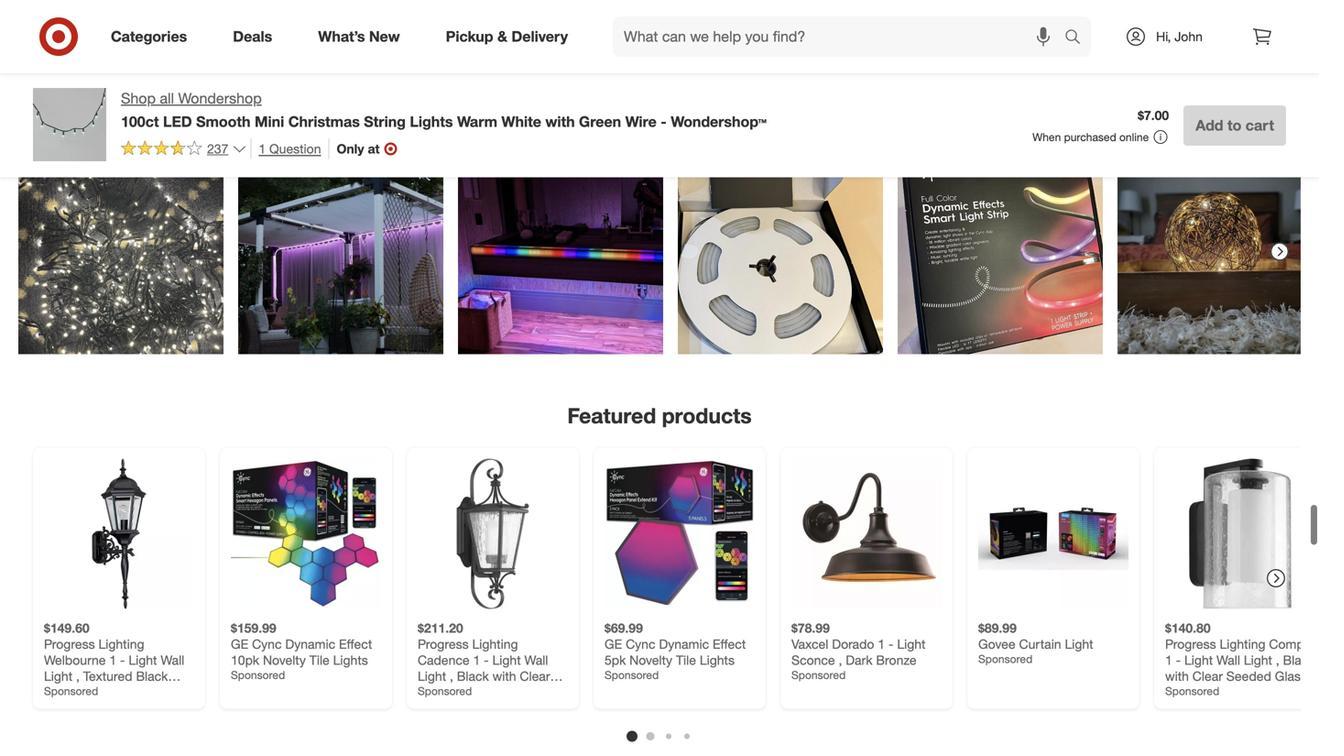 Task type: describe. For each thing, give the bounding box(es) containing it.
ge for ge cync dynamic effect 5pk novelty tile lights
[[605, 636, 623, 652]]

cync for $159.99
[[252, 636, 282, 652]]

online
[[1120, 130, 1150, 144]]

&
[[498, 28, 508, 45]]

curtain
[[1020, 636, 1062, 652]]

lights inside shop all wondershop 100ct led smooth mini christmas string lights warm white with green wire - wondershop™
[[410, 113, 453, 130]]

categories link
[[95, 16, 210, 57]]

progress lighting cadence 1 - light wall light ,  black with clear water seeded glass shade image
[[418, 459, 568, 609]]

progress lighting welbourne 1 - light wall light ,  textured black with clear beveled glass shade image
[[44, 459, 194, 609]]

237 link
[[121, 138, 247, 161]]

cart
[[1246, 116, 1275, 134]]

wall for glass
[[1217, 652, 1241, 668]]

christmas
[[288, 113, 360, 130]]

warm
[[457, 113, 498, 130]]

dark
[[846, 652, 873, 668]]

search
[[1057, 29, 1101, 47]]

- for $149.60 progress lighting welbourne 1 - light wall light ,  textured black with clear beveled glass shade
[[120, 652, 125, 668]]

tile for $69.99
[[676, 652, 697, 668]]

ge cync dynamic effect 5pk novelty tile lights image
[[605, 459, 755, 609]]

user image by @mindfullymanda02 image
[[1118, 149, 1320, 354]]

$149.60 progress lighting welbourne 1 - light wall light ,  textured black with clear beveled glass shade
[[44, 620, 188, 716]]

ge cync dynamic effect 10pk novelty tile lights image
[[231, 459, 381, 609]]

black for compel
[[1284, 652, 1316, 668]]

white
[[502, 113, 542, 130]]

sconce
[[792, 652, 836, 668]]

with inside $149.60 progress lighting welbourne 1 - light wall light ,  textured black with clear beveled glass shade
[[44, 684, 68, 700]]

deals
[[233, 28, 272, 45]]

to
[[1228, 116, 1242, 134]]

seeded inside $140.80 progress lighting compel 1 - light wall light ,  black with clear seeded glass shade
[[1227, 668, 1272, 684]]

$89.99 govee curtain light sponsored
[[979, 620, 1094, 666]]

$140.80
[[1166, 620, 1211, 636]]

textured
[[83, 668, 133, 684]]

john
[[1175, 28, 1203, 44]]

light inside $89.99 govee curtain light sponsored
[[1065, 636, 1094, 652]]

welbourne
[[44, 652, 106, 668]]

light inside $78.99 vaxcel dorado 1 - light sconce ,  dark bronze sponsored
[[898, 636, 926, 652]]

image of 100ct led smooth mini christmas string lights warm white with green wire - wondershop™ image
[[33, 88, 106, 161]]

wondershop
[[178, 89, 262, 107]]

wire
[[626, 113, 657, 130]]

pickup
[[446, 28, 494, 45]]

lighting for compel
[[1220, 636, 1266, 652]]

question
[[270, 141, 321, 157]]

2 user image by @greengart image from the left
[[898, 149, 1104, 354]]

products
[[662, 403, 752, 429]]

progress for $211.20
[[418, 636, 469, 652]]

$78.99 vaxcel dorado 1 - light sconce ,  dark bronze sponsored
[[792, 620, 926, 682]]

clear inside $149.60 progress lighting welbourne 1 - light wall light ,  textured black with clear beveled glass shade
[[71, 684, 102, 700]]

add
[[1196, 116, 1224, 134]]

- inside shop all wondershop 100ct led smooth mini christmas string lights warm white with green wire - wondershop™
[[661, 113, 667, 130]]

purchased
[[1065, 130, 1117, 144]]

govee
[[979, 636, 1016, 652]]

$78.99
[[792, 620, 830, 636]]

green
[[579, 113, 622, 130]]

beveled
[[105, 684, 152, 700]]

shade for progress lighting cadence 1 - light wall light ,  black with clear water seeded glass shade
[[418, 700, 455, 716]]

wall for beveled
[[161, 652, 184, 668]]

$149.60
[[44, 620, 90, 636]]

water
[[418, 684, 451, 700]]

1 for $140.80 progress lighting compel 1 - light wall light ,  black with clear seeded glass shade
[[1166, 652, 1173, 668]]

$211.20 progress lighting cadence 1 - light wall light ,  black with clear water seeded glass shade
[[418, 620, 550, 716]]

shade for progress lighting welbourne 1 - light wall light ,  textured black with clear beveled glass shade
[[44, 700, 81, 716]]

$211.20
[[418, 620, 463, 636]]

237
[[207, 140, 229, 157]]

vaxcel dorado 1 - light sconce ,  dark bronze image
[[792, 459, 942, 609]]

10pk
[[231, 652, 259, 668]]

led
[[163, 113, 192, 130]]

What can we help you find? suggestions appear below search field
[[613, 16, 1070, 57]]

clear for glass
[[520, 668, 550, 684]]

progress for $140.80
[[1166, 636, 1217, 652]]

sponsored inside $78.99 vaxcel dorado 1 - light sconce ,  dark bronze sponsored
[[792, 668, 846, 682]]

pickup & delivery
[[446, 28, 568, 45]]

shade inside $140.80 progress lighting compel 1 - light wall light ,  black with clear seeded glass shade
[[1166, 684, 1203, 700]]

hi,
[[1157, 28, 1172, 44]]

what's new
[[318, 28, 400, 45]]

seeded inside $211.20 progress lighting cadence 1 - light wall light ,  black with clear water seeded glass shade
[[455, 684, 500, 700]]

user image by @srahk81 image
[[18, 149, 224, 354]]

glass for progress lighting cadence 1 - light wall light ,  black with clear water seeded glass shade
[[504, 684, 536, 700]]

clear for shade
[[1193, 668, 1224, 684]]

1 inside $78.99 vaxcel dorado 1 - light sconce ,  dark bronze sponsored
[[878, 636, 886, 652]]

sponsored inside $89.99 govee curtain light sponsored
[[979, 652, 1033, 666]]

show more
[[632, 23, 688, 37]]



Task type: locate. For each thing, give the bounding box(es) containing it.
, inside $140.80 progress lighting compel 1 - light wall light ,  black with clear seeded glass shade
[[1277, 652, 1280, 668]]

1 ge from the left
[[231, 636, 249, 652]]

dynamic inside $69.99 ge cync dynamic effect 5pk novelty tile lights sponsored
[[659, 636, 710, 652]]

tile right 10pk
[[310, 652, 330, 668]]

seeded down compel
[[1227, 668, 1272, 684]]

bronze
[[877, 652, 917, 668]]

all
[[160, 89, 174, 107]]

1 right the cadence
[[473, 652, 481, 668]]

tile inside $159.99 ge cync dynamic effect 10pk novelty tile lights sponsored
[[310, 652, 330, 668]]

lighting for cadence
[[472, 636, 518, 652]]

show more button
[[398, 16, 922, 45]]

1 cync from the left
[[252, 636, 282, 652]]

1 horizontal spatial wall
[[525, 652, 548, 668]]

govee curtain light image
[[979, 459, 1129, 609]]

2 progress from the left
[[418, 636, 469, 652]]

add to cart button
[[1184, 105, 1287, 146]]

wall left 5pk in the left of the page
[[525, 652, 548, 668]]

- up beveled
[[120, 652, 125, 668]]

vaxcel
[[792, 636, 829, 652]]

lighting for welbourne
[[99, 636, 144, 652]]

1 dynamic from the left
[[285, 636, 336, 652]]

2 effect from the left
[[713, 636, 746, 652]]

1 question
[[259, 141, 321, 157]]

seeded right water
[[455, 684, 500, 700]]

sponsored down the cadence
[[418, 684, 472, 698]]

, inside $149.60 progress lighting welbourne 1 - light wall light ,  textured black with clear beveled glass shade
[[76, 668, 80, 684]]

shop
[[121, 89, 156, 107]]

glass
[[1276, 668, 1308, 684], [155, 684, 188, 700], [504, 684, 536, 700]]

progress inside $211.20 progress lighting cadence 1 - light wall light ,  black with clear water seeded glass shade
[[418, 636, 469, 652]]

0 horizontal spatial wall
[[161, 652, 184, 668]]

shade inside $149.60 progress lighting welbourne 1 - light wall light ,  textured black with clear beveled glass shade
[[44, 700, 81, 716]]

deals link
[[217, 16, 295, 57]]

sponsored inside $69.99 ge cync dynamic effect 5pk novelty tile lights sponsored
[[605, 668, 659, 682]]

1 horizontal spatial lighting
[[472, 636, 518, 652]]

3 progress from the left
[[1166, 636, 1217, 652]]

seeded
[[1227, 668, 1272, 684], [455, 684, 500, 700]]

effect for ge cync dynamic effect 10pk novelty tile lights
[[339, 636, 372, 652]]

what's
[[318, 28, 365, 45]]

2 horizontal spatial black
[[1284, 652, 1316, 668]]

sponsored down $140.80 at right bottom
[[1166, 684, 1220, 698]]

0 horizontal spatial lights
[[333, 652, 368, 668]]

tile right 5pk in the left of the page
[[676, 652, 697, 668]]

$89.99
[[979, 620, 1017, 636]]

what's new link
[[303, 16, 423, 57]]

2 horizontal spatial lighting
[[1220, 636, 1266, 652]]

clear inside $140.80 progress lighting compel 1 - light wall light ,  black with clear seeded glass shade
[[1193, 668, 1224, 684]]

- right the cadence
[[484, 652, 489, 668]]

sponsored
[[979, 652, 1033, 666], [231, 668, 285, 682], [605, 668, 659, 682], [792, 668, 846, 682], [44, 684, 98, 698], [418, 684, 472, 698], [1166, 684, 1220, 698]]

1 down the mini
[[259, 141, 266, 157]]

1 horizontal spatial user image by @greengart image
[[898, 149, 1104, 354]]

black inside $211.20 progress lighting cadence 1 - light wall light ,  black with clear water seeded glass shade
[[457, 668, 489, 684]]

shade down $140.80 at right bottom
[[1166, 684, 1203, 700]]

1
[[259, 141, 266, 157], [878, 636, 886, 652], [109, 652, 117, 668], [473, 652, 481, 668], [1166, 652, 1173, 668]]

shop all wondershop 100ct led smooth mini christmas string lights warm white with green wire - wondershop™
[[121, 89, 767, 130]]

0 horizontal spatial tile
[[310, 652, 330, 668]]

2 horizontal spatial progress
[[1166, 636, 1217, 652]]

lighting inside $149.60 progress lighting welbourne 1 - light wall light ,  textured black with clear beveled glass shade
[[99, 636, 144, 652]]

tile
[[310, 652, 330, 668], [676, 652, 697, 668]]

effect left vaxcel in the right bottom of the page
[[713, 636, 746, 652]]

glass right beveled
[[155, 684, 188, 700]]

0 horizontal spatial cync
[[252, 636, 282, 652]]

novelty right 10pk
[[263, 652, 306, 668]]

- for $140.80 progress lighting compel 1 - light wall light ,  black with clear seeded glass shade
[[1177, 652, 1182, 668]]

0 horizontal spatial black
[[136, 668, 168, 684]]

only
[[337, 140, 364, 157]]

with inside $211.20 progress lighting cadence 1 - light wall light ,  black with clear water seeded glass shade
[[493, 668, 517, 684]]

ge inside $159.99 ge cync dynamic effect 10pk novelty tile lights sponsored
[[231, 636, 249, 652]]

1 lighting from the left
[[99, 636, 144, 652]]

new
[[369, 28, 400, 45]]

- inside $140.80 progress lighting compel 1 - light wall light ,  black with clear seeded glass shade
[[1177, 652, 1182, 668]]

tile for $159.99
[[310, 652, 330, 668]]

$69.99
[[605, 620, 643, 636]]

1 for $211.20 progress lighting cadence 1 - light wall light ,  black with clear water seeded glass shade
[[473, 652, 481, 668]]

search button
[[1057, 16, 1101, 60]]

sponsored down $89.99
[[979, 652, 1033, 666]]

wall
[[161, 652, 184, 668], [525, 652, 548, 668], [1217, 652, 1241, 668]]

sponsored down '$159.99'
[[231, 668, 285, 682]]

shade down the cadence
[[418, 700, 455, 716]]

, inside $211.20 progress lighting cadence 1 - light wall light ,  black with clear water seeded glass shade
[[450, 668, 454, 684]]

with right the cadence
[[493, 668, 517, 684]]

,
[[839, 652, 843, 668], [1277, 652, 1280, 668], [76, 668, 80, 684], [450, 668, 454, 684]]

1 horizontal spatial effect
[[713, 636, 746, 652]]

clear
[[520, 668, 550, 684], [1193, 668, 1224, 684], [71, 684, 102, 700]]

sponsored inside $159.99 ge cync dynamic effect 10pk novelty tile lights sponsored
[[231, 668, 285, 682]]

, for progress lighting cadence 1 - light wall light ,  black with clear water seeded glass shade
[[450, 668, 454, 684]]

2 ge from the left
[[605, 636, 623, 652]]

2 lighting from the left
[[472, 636, 518, 652]]

1 horizontal spatial glass
[[504, 684, 536, 700]]

1 horizontal spatial novelty
[[630, 652, 673, 668]]

with right the white
[[546, 113, 575, 130]]

3 lighting from the left
[[1220, 636, 1266, 652]]

clear inside $211.20 progress lighting cadence 1 - light wall light ,  black with clear water seeded glass shade
[[520, 668, 550, 684]]

black inside $140.80 progress lighting compel 1 - light wall light ,  black with clear seeded glass shade
[[1284, 652, 1316, 668]]

$69.99 ge cync dynamic effect 5pk novelty tile lights sponsored
[[605, 620, 746, 682]]

- right dark
[[889, 636, 894, 652]]

2 wall from the left
[[525, 652, 548, 668]]

with down welbourne
[[44, 684, 68, 700]]

clear left 5pk in the left of the page
[[520, 668, 550, 684]]

add to cart
[[1196, 116, 1275, 134]]

2 horizontal spatial glass
[[1276, 668, 1308, 684]]

shade
[[1166, 684, 1203, 700], [44, 700, 81, 716], [418, 700, 455, 716]]

0 horizontal spatial seeded
[[455, 684, 500, 700]]

mini
[[255, 113, 284, 130]]

ge inside $69.99 ge cync dynamic effect 5pk novelty tile lights sponsored
[[605, 636, 623, 652]]

1 down $140.80 at right bottom
[[1166, 652, 1173, 668]]

lighting inside $211.20 progress lighting cadence 1 - light wall light ,  black with clear water seeded glass shade
[[472, 636, 518, 652]]

- down $140.80 at right bottom
[[1177, 652, 1182, 668]]

cync for $69.99
[[626, 636, 656, 652]]

0 horizontal spatial clear
[[71, 684, 102, 700]]

lighting inside $140.80 progress lighting compel 1 - light wall light ,  black with clear seeded glass shade
[[1220, 636, 1266, 652]]

- for $211.20 progress lighting cadence 1 - light wall light ,  black with clear water seeded glass shade
[[484, 652, 489, 668]]

ge
[[231, 636, 249, 652], [605, 636, 623, 652]]

at
[[368, 140, 380, 157]]

1 horizontal spatial progress
[[418, 636, 469, 652]]

glass inside $211.20 progress lighting cadence 1 - light wall light ,  black with clear water seeded glass shade
[[504, 684, 536, 700]]

1 horizontal spatial cync
[[626, 636, 656, 652]]

with inside shop all wondershop 100ct led smooth mini christmas string lights warm white with green wire - wondershop™
[[546, 113, 575, 130]]

lights for ge cync dynamic effect 5pk novelty tile lights
[[700, 652, 735, 668]]

0 horizontal spatial dynamic
[[285, 636, 336, 652]]

$159.99
[[231, 620, 276, 636]]

1 progress from the left
[[44, 636, 95, 652]]

2 horizontal spatial clear
[[1193, 668, 1224, 684]]

1 for $149.60 progress lighting welbourne 1 - light wall light ,  textured black with clear beveled glass shade
[[109, 652, 117, 668]]

effect inside $69.99 ge cync dynamic effect 5pk novelty tile lights sponsored
[[713, 636, 746, 652]]

1 inside $140.80 progress lighting compel 1 - light wall light ,  black with clear seeded glass shade
[[1166, 652, 1173, 668]]

#targetstyle
[[597, 107, 723, 133]]

novelty for $69.99
[[630, 652, 673, 668]]

black
[[1284, 652, 1316, 668], [136, 668, 168, 684], [457, 668, 489, 684]]

glass down compel
[[1276, 668, 1308, 684]]

0 horizontal spatial glass
[[155, 684, 188, 700]]

pickup & delivery link
[[430, 16, 591, 57]]

wall left compel
[[1217, 652, 1241, 668]]

cync inside $69.99 ge cync dynamic effect 5pk novelty tile lights sponsored
[[626, 636, 656, 652]]

5pk
[[605, 652, 626, 668]]

0 horizontal spatial shade
[[44, 700, 81, 716]]

lighting
[[99, 636, 144, 652], [472, 636, 518, 652], [1220, 636, 1266, 652]]

lights
[[410, 113, 453, 130], [333, 652, 368, 668], [700, 652, 735, 668]]

1 horizontal spatial dynamic
[[659, 636, 710, 652]]

progress lighting compel 1 - light wall light ,  black with clear seeded glass shade image
[[1166, 459, 1316, 609]]

user image by @greengart image
[[678, 149, 884, 354], [898, 149, 1104, 354]]

with
[[546, 113, 575, 130], [493, 668, 517, 684], [1166, 668, 1190, 684], [44, 684, 68, 700]]

effect inside $159.99 ge cync dynamic effect 10pk novelty tile lights sponsored
[[339, 636, 372, 652]]

2 horizontal spatial lights
[[700, 652, 735, 668]]

2 horizontal spatial shade
[[1166, 684, 1203, 700]]

cync inside $159.99 ge cync dynamic effect 10pk novelty tile lights sponsored
[[252, 636, 282, 652]]

- inside $78.99 vaxcel dorado 1 - light sconce ,  dark bronze sponsored
[[889, 636, 894, 652]]

, for progress lighting welbourne 1 - light wall light ,  textured black with clear beveled glass shade
[[76, 668, 80, 684]]

lights for ge cync dynamic effect 10pk novelty tile lights
[[333, 652, 368, 668]]

wondershop™
[[671, 113, 767, 130]]

wall inside $140.80 progress lighting compel 1 - light wall light ,  black with clear seeded glass shade
[[1217, 652, 1241, 668]]

progress for $149.60
[[44, 636, 95, 652]]

sponsored down welbourne
[[44, 684, 98, 698]]

dynamic
[[285, 636, 336, 652], [659, 636, 710, 652]]

delivery
[[512, 28, 568, 45]]

- inside $149.60 progress lighting welbourne 1 - light wall light ,  textured black with clear beveled glass shade
[[120, 652, 125, 668]]

lighting up textured
[[99, 636, 144, 652]]

glass right water
[[504, 684, 536, 700]]

dynamic inside $159.99 ge cync dynamic effect 10pk novelty tile lights sponsored
[[285, 636, 336, 652]]

1 horizontal spatial ge
[[605, 636, 623, 652]]

wall inside $211.20 progress lighting cadence 1 - light wall light ,  black with clear water seeded glass shade
[[525, 652, 548, 668]]

dynamic for $69.99
[[659, 636, 710, 652]]

dynamic right $69.99
[[659, 636, 710, 652]]

when
[[1033, 130, 1062, 144]]

dynamic for $159.99
[[285, 636, 336, 652]]

glass inside $149.60 progress lighting welbourne 1 - light wall light ,  textured black with clear beveled glass shade
[[155, 684, 188, 700]]

0 horizontal spatial lighting
[[99, 636, 144, 652]]

when purchased online
[[1033, 130, 1150, 144]]

1 horizontal spatial clear
[[520, 668, 550, 684]]

featured products
[[568, 403, 752, 429]]

lighting right the cadence
[[472, 636, 518, 652]]

2 horizontal spatial wall
[[1217, 652, 1241, 668]]

tile inside $69.99 ge cync dynamic effect 5pk novelty tile lights sponsored
[[676, 652, 697, 668]]

shade down welbourne
[[44, 700, 81, 716]]

progress inside $149.60 progress lighting welbourne 1 - light wall light ,  textured black with clear beveled glass shade
[[44, 636, 95, 652]]

1 horizontal spatial shade
[[418, 700, 455, 716]]

black inside $149.60 progress lighting welbourne 1 - light wall light ,  textured black with clear beveled glass shade
[[136, 668, 168, 684]]

1 horizontal spatial lights
[[410, 113, 453, 130]]

user image by @gelighting image
[[238, 149, 444, 354]]

wall right textured
[[161, 652, 184, 668]]

clear down welbourne
[[71, 684, 102, 700]]

novelty inside $159.99 ge cync dynamic effect 10pk novelty tile lights sponsored
[[263, 652, 306, 668]]

1 horizontal spatial black
[[457, 668, 489, 684]]

, for progress lighting compel 1 - light wall light ,  black with clear seeded glass shade
[[1277, 652, 1280, 668]]

hi, john
[[1157, 28, 1203, 44]]

novelty right 5pk in the left of the page
[[630, 652, 673, 668]]

clear down $140.80 at right bottom
[[1193, 668, 1224, 684]]

with down $140.80 at right bottom
[[1166, 668, 1190, 684]]

lights inside $69.99 ge cync dynamic effect 5pk novelty tile lights sponsored
[[700, 652, 735, 668]]

user image by @john_c_velasco image
[[458, 149, 664, 354]]

1 novelty from the left
[[263, 652, 306, 668]]

dorado
[[832, 636, 875, 652]]

1 question link
[[251, 138, 321, 159]]

2 tile from the left
[[676, 652, 697, 668]]

0 horizontal spatial effect
[[339, 636, 372, 652]]

effect
[[339, 636, 372, 652], [713, 636, 746, 652]]

compel
[[1270, 636, 1315, 652]]

with inside $140.80 progress lighting compel 1 - light wall light ,  black with clear seeded glass shade
[[1166, 668, 1190, 684]]

lighting left compel
[[1220, 636, 1266, 652]]

-
[[661, 113, 667, 130], [889, 636, 894, 652], [120, 652, 125, 668], [484, 652, 489, 668], [1177, 652, 1182, 668]]

effect left $211.20
[[339, 636, 372, 652]]

cadence
[[418, 652, 470, 668]]

more
[[663, 23, 688, 37]]

, inside $78.99 vaxcel dorado 1 - light sconce ,  dark bronze sponsored
[[839, 652, 843, 668]]

$159.99 ge cync dynamic effect 10pk novelty tile lights sponsored
[[231, 620, 372, 682]]

0 horizontal spatial progress
[[44, 636, 95, 652]]

shade inside $211.20 progress lighting cadence 1 - light wall light ,  black with clear water seeded glass shade
[[418, 700, 455, 716]]

wall for seeded
[[525, 652, 548, 668]]

only at
[[337, 140, 380, 157]]

ge for ge cync dynamic effect 10pk novelty tile lights
[[231, 636, 249, 652]]

100ct
[[121, 113, 159, 130]]

0 horizontal spatial ge
[[231, 636, 249, 652]]

lights inside $159.99 ge cync dynamic effect 10pk novelty tile lights sponsored
[[333, 652, 368, 668]]

1 tile from the left
[[310, 652, 330, 668]]

- inside $211.20 progress lighting cadence 1 - light wall light ,  black with clear water seeded glass shade
[[484, 652, 489, 668]]

light
[[898, 636, 926, 652], [1065, 636, 1094, 652], [129, 652, 157, 668], [493, 652, 521, 668], [1185, 652, 1214, 668], [1245, 652, 1273, 668], [44, 668, 73, 684], [418, 668, 446, 684]]

1 wall from the left
[[161, 652, 184, 668]]

novelty inside $69.99 ge cync dynamic effect 5pk novelty tile lights sponsored
[[630, 652, 673, 668]]

2 novelty from the left
[[630, 652, 673, 668]]

1 horizontal spatial tile
[[676, 652, 697, 668]]

dynamic right '$159.99'
[[285, 636, 336, 652]]

$7.00
[[1138, 107, 1170, 123]]

- right wire
[[661, 113, 667, 130]]

2 cync from the left
[[626, 636, 656, 652]]

$140.80 progress lighting compel 1 - light wall light ,  black with clear seeded glass shade
[[1166, 620, 1316, 700]]

novelty
[[263, 652, 306, 668], [630, 652, 673, 668]]

0 horizontal spatial user image by @greengart image
[[678, 149, 884, 354]]

glass for progress lighting welbourne 1 - light wall light ,  textured black with clear beveled glass shade
[[155, 684, 188, 700]]

1 user image by @greengart image from the left
[[678, 149, 884, 354]]

2 dynamic from the left
[[659, 636, 710, 652]]

black for cadence
[[457, 668, 489, 684]]

1 inside $211.20 progress lighting cadence 1 - light wall light ,  black with clear water seeded glass shade
[[473, 652, 481, 668]]

sponsored down $69.99
[[605, 668, 659, 682]]

smooth
[[196, 113, 251, 130]]

1 up beveled
[[109, 652, 117, 668]]

categories
[[111, 28, 187, 45]]

sponsored down vaxcel in the right bottom of the page
[[792, 668, 846, 682]]

3 wall from the left
[[1217, 652, 1241, 668]]

string
[[364, 113, 406, 130]]

novelty for $159.99
[[263, 652, 306, 668]]

progress inside $140.80 progress lighting compel 1 - light wall light ,  black with clear seeded glass shade
[[1166, 636, 1217, 652]]

0 horizontal spatial novelty
[[263, 652, 306, 668]]

1 horizontal spatial seeded
[[1227, 668, 1272, 684]]

show
[[632, 23, 660, 37]]

1 right dark
[[878, 636, 886, 652]]

wall inside $149.60 progress lighting welbourne 1 - light wall light ,  textured black with clear beveled glass shade
[[161, 652, 184, 668]]

1 inside 1 question link
[[259, 141, 266, 157]]

1 inside $149.60 progress lighting welbourne 1 - light wall light ,  textured black with clear beveled glass shade
[[109, 652, 117, 668]]

featured
[[568, 403, 657, 429]]

glass inside $140.80 progress lighting compel 1 - light wall light ,  black with clear seeded glass shade
[[1276, 668, 1308, 684]]

effect for ge cync dynamic effect 5pk novelty tile lights
[[713, 636, 746, 652]]

1 effect from the left
[[339, 636, 372, 652]]



Task type: vqa. For each thing, say whether or not it's contained in the screenshot.
Featured products
yes



